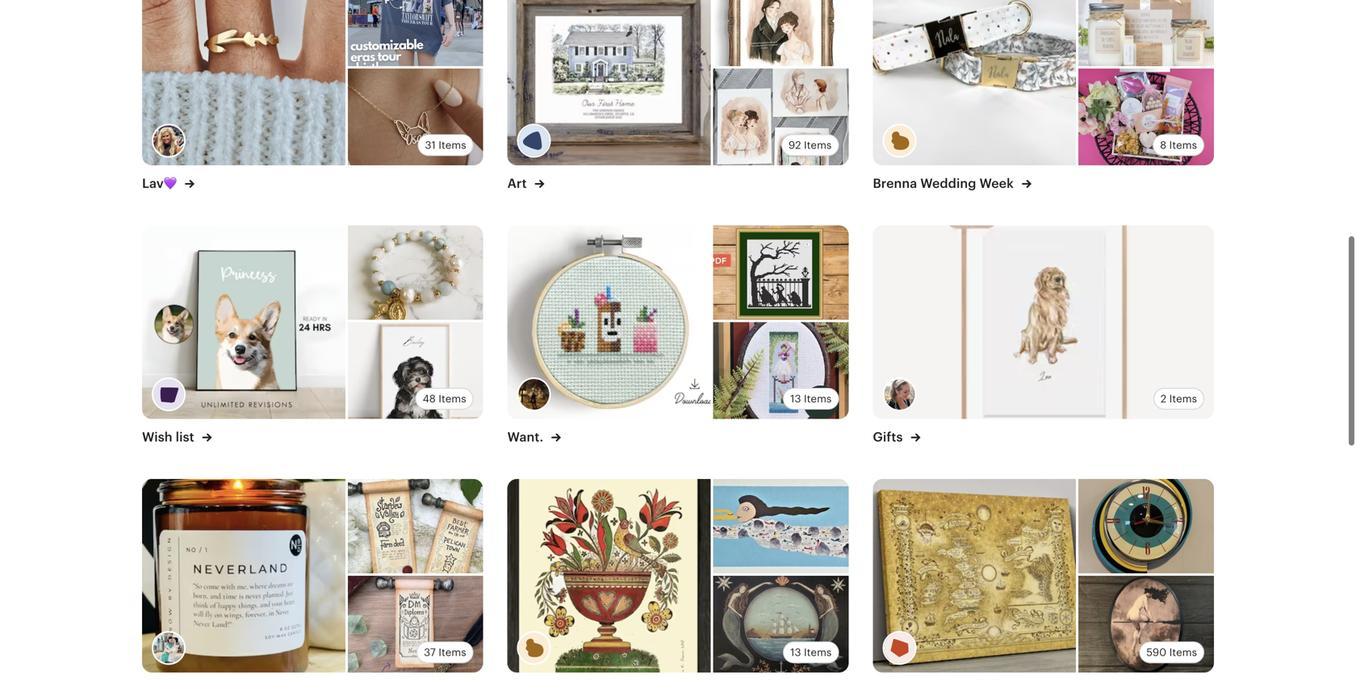 Task type: describe. For each thing, give the bounding box(es) containing it.
kmp0038 image
[[152, 124, 186, 158]]

lavender ring gold lavender flower ring dainty lavender jewelry lavendar ring for women tiny nature ring minimal flower christmas gift image
[[142, 0, 345, 166]]

lav💜
[[142, 177, 180, 191]]

art
[[508, 177, 530, 191]]

custom pet portrait custom dog portrait custom pet gift pet memorial gift pet gift new pet gift pet lover gift dog drawing image
[[142, 226, 345, 420]]

brenna
[[873, 177, 917, 191]]

gifts link
[[873, 429, 921, 446]]

list
[[176, 431, 194, 445]]

92 items
[[789, 139, 832, 152]]

meghan image
[[883, 378, 917, 412]]

31
[[425, 139, 436, 152]]

13 for haunted mansion painting - cross stitch pattern image
[[791, 393, 801, 405]]

items for lav💜
[[439, 139, 466, 152]]

48 items
[[423, 393, 466, 405]]

sirens of the sea. mermaid folk art print. nautical stars ocean clipper ship coastal art print by donna atkins. beach house. free shipping. image
[[713, 577, 849, 674]]

art link
[[508, 175, 545, 192]]

stress relief care package / relaxation self care gift box for friend, / thinking of you gift /  spa gift set / sending some sunshine image
[[1079, 0, 1214, 69]]

acotar world map canvas, court of thorns and roses series written by sarah j. maas, high quality map, a gift idea, home wall decor image
[[873, 480, 1076, 674]]

13 items for sirens of the sea. mermaid folk art print. nautical stars ocean clipper ship coastal art print by donna atkins. beach house. free shipping. image
[[791, 647, 832, 659]]

48
[[423, 393, 436, 405]]

items for brenna wedding week
[[1170, 139, 1197, 152]]

want.
[[508, 431, 547, 445]]

37
[[424, 647, 436, 659]]

items for art
[[804, 139, 832, 152]]

personalized laser engraved metal wedding floral dog collar, quick release buckle, whimsical and blush polka dot, spring wedding girl collar image
[[873, 0, 1076, 166]]

top selling royalexe spinning meteor caravan wall clock by royale in turquoise - midcentury atomic jetsons retro in free gift bag. image
[[1079, 480, 1214, 577]]

2 items
[[1161, 393, 1197, 405]]

items for gifts
[[1170, 393, 1197, 405]]

week
[[980, 177, 1014, 191]]

want. link
[[508, 429, 561, 446]]

mrdarcy and elizabeth bennet print image
[[713, 0, 849, 69]]

jessie image
[[152, 632, 186, 666]]



Task type: vqa. For each thing, say whether or not it's contained in the screenshot.
92
yes



Task type: locate. For each thing, give the bounding box(es) containing it.
brenna wedding week
[[873, 177, 1017, 191]]

haunted mansion painting - cross stitch pattern image
[[713, 323, 849, 420]]

bride to be gift, gift from bridesmaids, congrats on engagement care package, stress relief gift for the bride to be, bridal shower gift image
[[1079, 69, 1214, 166]]

8 items
[[1160, 139, 1197, 152]]

590
[[1147, 647, 1167, 659]]

signed howard finster folk art angel print- 27.25" x 9.25" - excellent unframed - have a happy finster christmas! - free shipping! image
[[713, 480, 849, 577]]

0 vertical spatial 13 items
[[791, 393, 832, 405]]

lav💜 link
[[142, 175, 194, 192]]

wish list link
[[142, 429, 212, 446]]

1 13 items from the top
[[791, 393, 832, 405]]

13
[[791, 393, 801, 405], [791, 647, 801, 659]]

custom watercolor portraits using pet photo personalized digital dog portraits cat portraits custom dog portraits custom pet memorial art image
[[348, 323, 483, 420]]

1 vertical spatial 13
[[791, 647, 801, 659]]

13 for sirens of the sea. mermaid folk art print. nautical stars ocean clipper ship coastal art print by donna atkins. beach house. free shipping. image
[[791, 647, 801, 659]]

2 13 items from the top
[[791, 647, 832, 659]]

items for want.
[[804, 393, 832, 405]]

catholic rosary stretch bracelet with gold tone crucifix and miraculous medal, rose quartz, aquamarine, and pearls | catholic gift image
[[348, 226, 483, 323]]

items
[[439, 139, 466, 152], [804, 139, 832, 152], [1170, 139, 1197, 152], [439, 393, 466, 405], [804, 393, 832, 405], [1170, 393, 1197, 405], [439, 647, 466, 659], [804, 647, 832, 659], [1170, 647, 1197, 659]]

custom pet eras tour t-shirt image
[[348, 0, 483, 69]]

1 vertical spatial 13 items
[[791, 647, 832, 659]]

pennsylvania dutch distelfink and tulips-fraktur art-framed art image
[[508, 480, 711, 674]]

wish list
[[142, 431, 198, 445]]

wedding
[[921, 177, 977, 191]]

92
[[789, 139, 801, 152]]

13 items for haunted mansion painting - cross stitch pattern image
[[791, 393, 832, 405]]

halloween cross stitch pattern, primitive embroidery design, spooky, counted cross stitch chart, instant download pdf, easy for beginner image
[[713, 226, 849, 323]]

2
[[1161, 393, 1167, 405]]

stardew valley diploma. scrolls miniature - fridge magnets. personalized gift image
[[348, 480, 483, 577]]

1 13 from the top
[[791, 393, 801, 405]]

0 vertical spatial 13
[[791, 393, 801, 405]]

13 items
[[791, 393, 832, 405], [791, 647, 832, 659]]

pride and prejudice print set ~5x7 inches~ image
[[713, 69, 849, 166]]

custom house portrait, pencil sketch home portrait, housewarming gift, first home gift, home illustration real estate closing gift, home art image
[[508, 0, 711, 166]]

dnd gm dm diploma. gamemaster. dungeon master. scrolls miniature. personalized gift. fridge magnet. image
[[348, 577, 483, 674]]

brenna wedding week link
[[873, 175, 1032, 192]]

31 items
[[425, 139, 466, 152]]

depart pour le sabbat by albert joseph pénot - witch wall art- handmade wood plaque sign - penot witch on broom sabbath image
[[1079, 577, 1214, 674]]

37 items
[[424, 647, 466, 659]]

rebecca image
[[517, 378, 551, 412]]

590 items
[[1147, 647, 1197, 659]]

tiny tiki - cross stitch pattern image
[[508, 226, 711, 420]]

2 13 from the top
[[791, 647, 801, 659]]

pet painting, watercolor pet portrait, pet memorial gift, dog painting, pet loss gift, watercolor illustration, dog portraits from photos image
[[873, 226, 1214, 420]]

wish
[[142, 431, 173, 445]]

gifts
[[873, 431, 906, 445]]

peter pan candle, neverland, peter pan quote, neverland candle, soy wax, nursery decor, literary candle , bookish image
[[142, 480, 345, 674]]

8
[[1160, 139, 1167, 152]]

items for wish list
[[439, 393, 466, 405]]

dog name necklace | personalized dog ears necklace | custom pet jewelry | pet name necklace | pet memorial gift, gift for her,christmas gift image
[[348, 69, 483, 166]]



